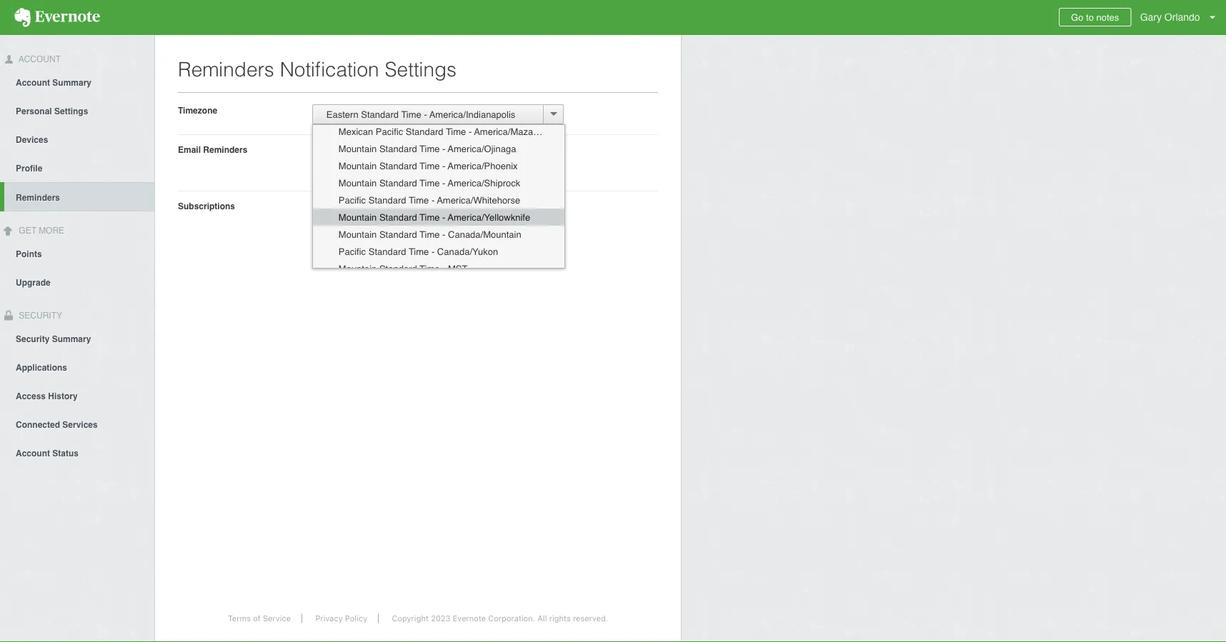 Task type: vqa. For each thing, say whether or not it's contained in the screenshot.
'changes'
no



Task type: describe. For each thing, give the bounding box(es) containing it.
connected services
[[16, 420, 98, 430]]

security for security
[[16, 311, 62, 321]]

timezone
[[178, 105, 217, 115]]

america/phoenix
[[448, 161, 518, 171]]

reserved.
[[573, 614, 608, 624]]

america/shiprock
[[448, 178, 521, 188]]

send
[[333, 145, 352, 155]]

security summary link
[[0, 324, 154, 353]]

profile link
[[0, 154, 154, 182]]

reminders for reminders notification settings
[[178, 58, 274, 81]]

personal settings
[[16, 106, 88, 116]]

more
[[39, 226, 64, 236]]

upgrade
[[16, 278, 51, 288]]

reminders notification settings
[[178, 58, 457, 81]]

reminders link
[[4, 182, 154, 211]]

privacy
[[316, 614, 343, 624]]

notification
[[280, 58, 379, 81]]

upgrade link
[[0, 268, 154, 296]]

gary orlando link
[[1137, 0, 1227, 35]]

privacy policy link
[[305, 614, 379, 624]]

email
[[178, 145, 201, 155]]

emails
[[381, 167, 405, 177]]

america/indianapolis
[[430, 109, 516, 120]]

1 vertical spatial of
[[253, 614, 261, 624]]

history
[[48, 391, 78, 401]]

account for account
[[16, 54, 61, 64]]

reminders.
[[491, 145, 535, 155]]

all
[[538, 614, 547, 624]]

a
[[370, 145, 375, 155]]

go to notes
[[1072, 12, 1120, 23]]

0 vertical spatial pacific
[[376, 126, 403, 137]]

devices
[[16, 135, 48, 145]]

summary for security summary
[[52, 334, 91, 344]]

0 vertical spatial of
[[423, 145, 430, 155]]

copyright 2023 evernote corporation. all rights reserved.
[[392, 614, 608, 624]]

1 vertical spatial pacific
[[339, 195, 366, 206]]

1 vertical spatial reminders
[[203, 145, 248, 155]]

2 mountain from the top
[[339, 161, 377, 171]]

gary orlando
[[1141, 11, 1201, 23]]

applications
[[16, 363, 67, 373]]

digest
[[397, 145, 420, 155]]

daily
[[377, 145, 395, 155]]

3 mountain from the top
[[339, 178, 377, 188]]

subscriptions
[[178, 201, 235, 211]]

gary
[[1141, 11, 1162, 23]]

mst
[[448, 263, 468, 274]]



Task type: locate. For each thing, give the bounding box(es) containing it.
security up applications
[[16, 334, 50, 344]]

get more
[[16, 226, 64, 236]]

to
[[1087, 12, 1094, 23]]

account summary link
[[0, 68, 154, 96]]

connected
[[16, 420, 60, 430]]

settings up devices link
[[54, 106, 88, 116]]

corporation.
[[489, 614, 536, 624]]

we'll send you a daily digest of your upcoming reminders.
[[312, 145, 535, 155]]

canada/yukon
[[437, 246, 498, 257]]

0 vertical spatial get
[[328, 167, 342, 177]]

account for account status
[[16, 449, 50, 459]]

policy
[[345, 614, 368, 624]]

points
[[16, 249, 42, 259]]

evernote image
[[0, 8, 114, 27]]

service
[[263, 614, 291, 624]]

account down connected
[[16, 449, 50, 459]]

your
[[432, 145, 449, 155]]

profile
[[16, 164, 42, 174]]

america/yellowknife
[[448, 212, 531, 223]]

go
[[1072, 12, 1084, 23]]

of
[[423, 145, 430, 155], [253, 614, 261, 624]]

get for get more
[[19, 226, 36, 236]]

of right terms in the left of the page
[[253, 614, 261, 624]]

orlando
[[1165, 11, 1201, 23]]

we'll
[[312, 145, 331, 155]]

account status
[[16, 449, 79, 459]]

account
[[16, 54, 61, 64], [16, 78, 50, 88], [16, 449, 50, 459]]

summary
[[52, 78, 92, 88], [52, 334, 91, 344]]

time
[[401, 109, 422, 120], [446, 126, 466, 137], [420, 143, 440, 154], [420, 161, 440, 171], [420, 178, 440, 188], [409, 195, 429, 206], [420, 212, 440, 223], [420, 229, 440, 240], [409, 246, 429, 257], [420, 263, 440, 274]]

2023
[[431, 614, 451, 624]]

0 vertical spatial settings
[[385, 58, 457, 81]]

standard
[[361, 109, 399, 120], [406, 126, 444, 137], [380, 143, 417, 154], [380, 161, 417, 171], [380, 178, 417, 188], [369, 195, 406, 206], [380, 212, 417, 223], [380, 229, 417, 240], [369, 246, 406, 257], [380, 263, 417, 274]]

1 horizontal spatial settings
[[385, 58, 457, 81]]

reminders for the reminders link at the top
[[16, 193, 60, 203]]

0 vertical spatial account
[[16, 54, 61, 64]]

1 vertical spatial account
[[16, 78, 50, 88]]

rights
[[550, 614, 571, 624]]

0 horizontal spatial of
[[253, 614, 261, 624]]

1 vertical spatial security
[[16, 334, 50, 344]]

account summary
[[16, 78, 92, 88]]

applications link
[[0, 353, 154, 381]]

account up "personal"
[[16, 78, 50, 88]]

-
[[424, 109, 427, 120], [469, 126, 472, 137], [443, 143, 446, 154], [443, 161, 446, 171], [443, 178, 446, 188], [432, 195, 435, 206], [443, 212, 446, 223], [443, 229, 446, 240], [432, 246, 435, 257], [443, 263, 446, 274]]

connected services link
[[0, 410, 154, 439]]

pacific
[[376, 126, 403, 137], [339, 195, 366, 206], [339, 246, 366, 257]]

reminders down the profile at top left
[[16, 193, 60, 203]]

get for get reminder emails
[[328, 167, 342, 177]]

terms of service link
[[217, 614, 302, 624]]

services
[[62, 420, 98, 430]]

upcoming
[[451, 145, 488, 155]]

access history link
[[0, 381, 154, 410]]

summary up 'personal settings' "link"
[[52, 78, 92, 88]]

2 vertical spatial account
[[16, 449, 50, 459]]

security for security summary
[[16, 334, 50, 344]]

summary inside security summary link
[[52, 334, 91, 344]]

status
[[52, 449, 79, 459]]

summary up applications link on the bottom left of the page
[[52, 334, 91, 344]]

get up points
[[19, 226, 36, 236]]

reminders up timezone
[[178, 58, 274, 81]]

eastern standard time - america/indianapolis mexican pacific standard time - america/mazatlan mountain standard time - america/ojinaga mountain standard time - america/phoenix mountain standard time - america/shiprock pacific standard time - america/whitehorse mountain standard time - america/yellowknife mountain standard time - canada/mountain pacific standard time - canada/yukon mountain standard time - mst
[[319, 109, 548, 274]]

reminder
[[344, 167, 378, 177]]

get reminder emails
[[328, 167, 405, 177]]

account status link
[[0, 439, 154, 467]]

6 mountain from the top
[[339, 263, 377, 274]]

mountain
[[339, 143, 377, 154], [339, 161, 377, 171], [339, 178, 377, 188], [339, 212, 377, 223], [339, 229, 377, 240], [339, 263, 377, 274]]

1 vertical spatial settings
[[54, 106, 88, 116]]

eastern
[[327, 109, 359, 120]]

copyright
[[392, 614, 429, 624]]

5 mountain from the top
[[339, 229, 377, 240]]

settings
[[385, 58, 457, 81], [54, 106, 88, 116]]

1 vertical spatial get
[[19, 226, 36, 236]]

evernote link
[[0, 0, 114, 35]]

summary for account summary
[[52, 78, 92, 88]]

terms of service
[[228, 614, 291, 624]]

0 vertical spatial reminders
[[178, 58, 274, 81]]

settings up america/indianapolis
[[385, 58, 457, 81]]

security up security summary
[[16, 311, 62, 321]]

devices link
[[0, 125, 154, 154]]

personal
[[16, 106, 52, 116]]

privacy policy
[[316, 614, 368, 624]]

reminders right 'email'
[[203, 145, 248, 155]]

1 mountain from the top
[[339, 143, 377, 154]]

1 horizontal spatial get
[[328, 167, 342, 177]]

america/ojinaga
[[448, 143, 516, 154]]

2 vertical spatial reminders
[[16, 193, 60, 203]]

account for account summary
[[16, 78, 50, 88]]

go to notes link
[[1060, 8, 1132, 26]]

1 horizontal spatial of
[[423, 145, 430, 155]]

terms
[[228, 614, 251, 624]]

settings inside "link"
[[54, 106, 88, 116]]

america/mazatlan
[[474, 126, 548, 137]]

0 vertical spatial security
[[16, 311, 62, 321]]

2 vertical spatial pacific
[[339, 246, 366, 257]]

america/whitehorse
[[437, 195, 521, 206]]

account up account summary
[[16, 54, 61, 64]]

security summary
[[16, 334, 91, 344]]

0 horizontal spatial settings
[[54, 106, 88, 116]]

1 vertical spatial summary
[[52, 334, 91, 344]]

get
[[328, 167, 342, 177], [19, 226, 36, 236]]

you
[[354, 145, 368, 155]]

0 horizontal spatial get
[[19, 226, 36, 236]]

reminders
[[178, 58, 274, 81], [203, 145, 248, 155], [16, 193, 60, 203]]

4 mountain from the top
[[339, 212, 377, 223]]

0 vertical spatial summary
[[52, 78, 92, 88]]

mexican
[[339, 126, 373, 137]]

summary inside account summary link
[[52, 78, 92, 88]]

evernote
[[453, 614, 486, 624]]

personal settings link
[[0, 96, 154, 125]]

points link
[[0, 239, 154, 268]]

get down send
[[328, 167, 342, 177]]

notes
[[1097, 12, 1120, 23]]

security
[[16, 311, 62, 321], [16, 334, 50, 344]]

access
[[16, 391, 46, 401]]

email reminders
[[178, 145, 248, 155]]

of left your
[[423, 145, 430, 155]]

canada/mountain
[[448, 229, 522, 240]]

access history
[[16, 391, 78, 401]]



